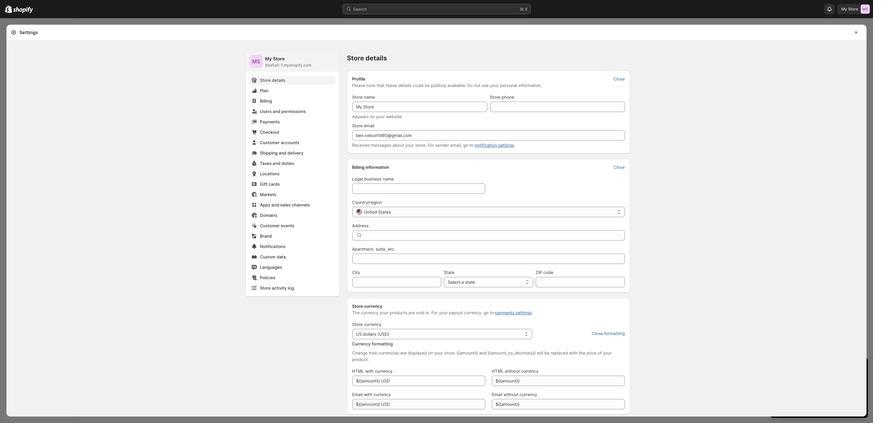 Task type: vqa. For each thing, say whether or not it's contained in the screenshot.
replaced
yes



Task type: locate. For each thing, give the bounding box(es) containing it.
1 horizontal spatial store.
[[445, 351, 456, 356]]

settings inside store currency the currency your products are sold in. for your payout currency, go to payments settings .
[[516, 310, 532, 316]]

apartment, suite, etc.
[[352, 247, 396, 252]]

0 vertical spatial store details
[[347, 54, 387, 62]]

go right currency,
[[484, 310, 489, 316]]

html down product.
[[352, 369, 364, 374]]

use
[[482, 83, 489, 88]]

0 vertical spatial with
[[570, 351, 578, 356]]

html down change how currencies are displayed on your store. {{amount}} and {{amount_no_decimals}} will be replaced with the price of your product.
[[492, 369, 504, 374]]

currencies
[[379, 351, 400, 356]]

0 vertical spatial to
[[470, 143, 474, 148]]

1 vertical spatial .
[[532, 310, 533, 316]]

customer events link
[[250, 221, 336, 230]]

permissions
[[282, 109, 306, 114]]

2 html from the left
[[492, 369, 504, 374]]

1 vertical spatial my store image
[[250, 55, 263, 68]]

1 vertical spatial on
[[429, 351, 434, 356]]

and right users
[[273, 109, 281, 114]]

my for my store 8ba5a5-7.myshopify.com
[[265, 56, 272, 61]]

with for html without currency
[[366, 369, 374, 374]]

0 vertical spatial close
[[614, 76, 625, 82]]

and for duties
[[273, 161, 281, 166]]

your right about
[[406, 143, 414, 148]]

without for html
[[505, 369, 520, 374]]

1 vertical spatial settings
[[516, 310, 532, 316]]

email for email with currency
[[352, 392, 363, 397]]

1 vertical spatial with
[[366, 369, 374, 374]]

0 vertical spatial store.
[[416, 143, 427, 148]]

price
[[587, 351, 597, 356]]

and inside 'link'
[[279, 150, 287, 156]]

store name
[[352, 95, 375, 100]]

1 close button from the top
[[610, 74, 629, 84]]

my for my store
[[842, 7, 848, 11]]

City text field
[[352, 277, 442, 288]]

code
[[544, 270, 554, 275]]

zip code
[[536, 270, 554, 275]]

1 vertical spatial name
[[383, 176, 394, 182]]

1 vertical spatial for
[[432, 310, 438, 316]]

1 horizontal spatial email
[[492, 392, 503, 397]]

your left products
[[380, 310, 389, 316]]

go right the email,
[[464, 143, 469, 148]]

website.
[[386, 114, 403, 119]]

united states image
[[356, 209, 364, 215]]

checkout link
[[250, 128, 336, 137]]

without down the {{amount_no_decimals}} in the right of the page
[[505, 369, 520, 374]]

Apartment, suite, etc. text field
[[352, 254, 625, 264]]

1 horizontal spatial settings
[[516, 310, 532, 316]]

and right apps
[[272, 202, 279, 208]]

the
[[352, 310, 360, 316]]

2 email from the left
[[492, 392, 503, 397]]

1 vertical spatial are
[[401, 351, 407, 356]]

settings down store email text box
[[499, 143, 515, 148]]

1 vertical spatial close
[[614, 165, 625, 170]]

are left sold
[[409, 310, 415, 316]]

billing up users
[[260, 98, 272, 104]]

customer inside 'link'
[[260, 140, 280, 145]]

my store image
[[862, 5, 871, 14], [250, 55, 263, 68]]

0 vertical spatial my
[[842, 7, 848, 11]]

with inside change how currencies are displayed on your store. {{amount}} and {{amount_no_decimals}} will be replaced with the price of your product.
[[570, 351, 578, 356]]

0 horizontal spatial billing
[[260, 98, 272, 104]]

close inside button
[[592, 331, 604, 336]]

how
[[369, 351, 378, 356]]

0 horizontal spatial .
[[515, 143, 516, 148]]

0 horizontal spatial my
[[265, 56, 272, 61]]

without for email
[[504, 392, 519, 397]]

with down product.
[[366, 369, 374, 374]]

settings right payments on the right bottom
[[516, 310, 532, 316]]

Legal business name text field
[[352, 184, 486, 194]]

1 vertical spatial my
[[265, 56, 272, 61]]

1 horizontal spatial on
[[429, 351, 434, 356]]

email down html without currency
[[492, 392, 503, 397]]

1 vertical spatial store details
[[260, 78, 286, 83]]

payments
[[496, 310, 515, 316]]

products
[[390, 310, 408, 316]]

taxes and duties
[[260, 161, 294, 166]]

billing inside 'shop settings menu' element
[[260, 98, 272, 104]]

0 horizontal spatial store details
[[260, 78, 286, 83]]

with down html with currency
[[364, 392, 373, 397]]

your right use
[[491, 83, 499, 88]]

store currency
[[352, 322, 382, 327]]

select a state
[[448, 280, 476, 285]]

0 horizontal spatial shopify image
[[5, 5, 12, 13]]

1 email from the left
[[352, 392, 363, 397]]

1 horizontal spatial html
[[492, 369, 504, 374]]

1 horizontal spatial .
[[532, 310, 533, 316]]

0 horizontal spatial formatting
[[372, 342, 393, 347]]

0 vertical spatial go
[[464, 143, 469, 148]]

0 horizontal spatial settings
[[499, 143, 515, 148]]

1 vertical spatial go
[[484, 310, 489, 316]]

0 horizontal spatial my store image
[[250, 55, 263, 68]]

appears on your website.
[[352, 114, 403, 119]]

0 vertical spatial are
[[409, 310, 415, 316]]

with
[[570, 351, 578, 356], [366, 369, 374, 374], [364, 392, 373, 397]]

0 vertical spatial on
[[370, 114, 375, 119]]

0 vertical spatial for
[[428, 143, 435, 148]]

are inside store currency the currency your products are sold in. for your payout currency, go to payments settings .
[[409, 310, 415, 316]]

1 vertical spatial formatting
[[372, 342, 393, 347]]

email down html with currency
[[352, 392, 363, 397]]

payments link
[[250, 117, 336, 126]]

and right the {{amount}} at the right bottom
[[480, 351, 487, 356]]

close formatting
[[592, 331, 625, 336]]

1 horizontal spatial my
[[842, 7, 848, 11]]

2 customer from the top
[[260, 223, 280, 228]]

for left sender
[[428, 143, 435, 148]]

without down html without currency
[[504, 392, 519, 397]]

my store image right my store
[[862, 5, 871, 14]]

details down 8ba5a5-
[[272, 78, 286, 83]]

store activity log link
[[250, 284, 336, 293]]

0 vertical spatial customer
[[260, 140, 280, 145]]

for
[[428, 143, 435, 148], [432, 310, 438, 316]]

0 vertical spatial name
[[364, 95, 375, 100]]

0 vertical spatial without
[[505, 369, 520, 374]]

1 vertical spatial be
[[545, 351, 550, 356]]

0 vertical spatial close button
[[610, 74, 629, 84]]

1 html from the left
[[352, 369, 364, 374]]

1 vertical spatial close button
[[610, 163, 629, 172]]

ms button
[[250, 55, 263, 68]]

customer down 'domains'
[[260, 223, 280, 228]]

on
[[370, 114, 375, 119], [429, 351, 434, 356]]

currency,
[[464, 310, 483, 316]]

name down note
[[364, 95, 375, 100]]

0 horizontal spatial email
[[352, 392, 363, 397]]

payments
[[260, 119, 280, 124]]

address
[[352, 223, 369, 228]]

1 vertical spatial billing
[[352, 165, 365, 170]]

close for billing information
[[614, 165, 625, 170]]

0 horizontal spatial html
[[352, 369, 364, 374]]

0 vertical spatial be
[[425, 83, 430, 88]]

policies
[[260, 275, 276, 280]]

store inside my store 8ba5a5-7.myshopify.com
[[273, 56, 285, 61]]

billing
[[260, 98, 272, 104], [352, 165, 365, 170]]

state
[[466, 280, 476, 285]]

billing for billing
[[260, 98, 272, 104]]

customer for customer accounts
[[260, 140, 280, 145]]

. inside store currency the currency your products are sold in. for your payout currency, go to payments settings .
[[532, 310, 533, 316]]

customer down checkout
[[260, 140, 280, 145]]

0 horizontal spatial to
[[470, 143, 474, 148]]

users and permissions link
[[250, 107, 336, 116]]

close button
[[610, 74, 629, 84], [610, 163, 629, 172]]

settings dialog
[[7, 25, 867, 423]]

formatting inside button
[[605, 331, 625, 336]]

1 horizontal spatial go
[[484, 310, 489, 316]]

are left displayed
[[401, 351, 407, 356]]

be
[[425, 83, 430, 88], [545, 351, 550, 356]]

0 horizontal spatial store.
[[416, 143, 427, 148]]

receives messages about your store. for sender email, go to notification settings .
[[352, 143, 516, 148]]

replaced
[[551, 351, 569, 356]]

html for html with currency
[[352, 369, 364, 374]]

store
[[849, 7, 859, 11], [347, 54, 364, 62], [273, 56, 285, 61], [260, 78, 271, 83], [352, 95, 363, 100], [490, 95, 501, 100], [352, 123, 363, 128], [260, 286, 271, 291], [352, 304, 363, 309], [352, 322, 363, 327]]

dialog
[[870, 25, 874, 417]]

settings
[[20, 30, 38, 35]]

on up email
[[370, 114, 375, 119]]

email without currency
[[492, 392, 538, 397]]

profile
[[352, 76, 366, 82]]

on right displayed
[[429, 351, 434, 356]]

messages
[[372, 143, 392, 148]]

email
[[352, 392, 363, 397], [492, 392, 503, 397]]

delivery
[[288, 150, 304, 156]]

to
[[470, 143, 474, 148], [490, 310, 494, 316]]

1 horizontal spatial to
[[490, 310, 494, 316]]

for inside store currency the currency your products are sold in. for your payout currency, go to payments settings .
[[432, 310, 438, 316]]

apartment,
[[352, 247, 375, 252]]

be right will
[[545, 351, 550, 356]]

shopify image
[[5, 5, 12, 13], [13, 7, 33, 13]]

for right in. on the left bottom of the page
[[432, 310, 438, 316]]

store email
[[352, 123, 375, 128]]

name right the business
[[383, 176, 394, 182]]

displayed
[[408, 351, 427, 356]]

0 vertical spatial my store image
[[862, 5, 871, 14]]

0 horizontal spatial name
[[364, 95, 375, 100]]

billing up legal
[[352, 165, 365, 170]]

about
[[393, 143, 404, 148]]

store details up plan
[[260, 78, 286, 83]]

0 vertical spatial billing
[[260, 98, 272, 104]]

customer events
[[260, 223, 295, 228]]

1 horizontal spatial name
[[383, 176, 394, 182]]

email,
[[451, 143, 462, 148]]

store. left sender
[[416, 143, 427, 148]]

1 horizontal spatial my store image
[[862, 5, 871, 14]]

zip
[[536, 270, 543, 275]]

1 vertical spatial to
[[490, 310, 494, 316]]

0 horizontal spatial go
[[464, 143, 469, 148]]

select
[[448, 280, 461, 285]]

0 horizontal spatial details
[[272, 78, 286, 83]]

to left payments on the right bottom
[[490, 310, 494, 316]]

close formatting button
[[588, 329, 629, 338]]

and for delivery
[[279, 150, 287, 156]]

domains
[[260, 213, 278, 218]]

1 customer from the top
[[260, 140, 280, 145]]

Email without currency text field
[[492, 399, 625, 410]]

html for html without currency
[[492, 369, 504, 374]]

1 horizontal spatial formatting
[[605, 331, 625, 336]]

legal
[[352, 176, 363, 182]]

1 horizontal spatial store details
[[347, 54, 387, 62]]

. right payments on the right bottom
[[532, 310, 533, 316]]

. down store email text box
[[515, 143, 516, 148]]

with left the at the right bottom of page
[[570, 351, 578, 356]]

that
[[377, 83, 385, 88]]

and for permissions
[[273, 109, 281, 114]]

store currency the currency your products are sold in. for your payout currency, go to payments settings .
[[352, 304, 533, 316]]

2 vertical spatial with
[[364, 392, 373, 397]]

close button for billing information
[[610, 163, 629, 172]]

go inside store currency the currency your products are sold in. for your payout currency, go to payments settings .
[[484, 310, 489, 316]]

0 horizontal spatial are
[[401, 351, 407, 356]]

gift cards link
[[250, 180, 336, 189]]

to left notification
[[470, 143, 474, 148]]

my store image left 8ba5a5-
[[250, 55, 263, 68]]

1 vertical spatial customer
[[260, 223, 280, 228]]

be right could at top left
[[425, 83, 430, 88]]

and down customer accounts
[[279, 150, 287, 156]]

shop settings menu element
[[246, 51, 339, 297]]

details inside store details link
[[272, 78, 286, 83]]

of
[[598, 351, 602, 356]]

1 horizontal spatial be
[[545, 351, 550, 356]]

my
[[842, 7, 848, 11], [265, 56, 272, 61]]

store details up profile
[[347, 54, 387, 62]]

settings
[[499, 143, 515, 148], [516, 310, 532, 316]]

my inside my store 8ba5a5-7.myshopify.com
[[265, 56, 272, 61]]

formatting for close formatting
[[605, 331, 625, 336]]

1 horizontal spatial billing
[[352, 165, 365, 170]]

note
[[367, 83, 376, 88]]

2 close button from the top
[[610, 163, 629, 172]]

1 vertical spatial without
[[504, 392, 519, 397]]

2 vertical spatial close
[[592, 331, 604, 336]]

details up that
[[366, 54, 387, 62]]

0 vertical spatial formatting
[[605, 331, 625, 336]]

1 vertical spatial store.
[[445, 351, 456, 356]]

name
[[364, 95, 375, 100], [383, 176, 394, 182]]

and
[[273, 109, 281, 114], [279, 150, 287, 156], [273, 161, 281, 166], [272, 202, 279, 208], [480, 351, 487, 356]]

ZIP code text field
[[536, 277, 626, 288]]

details left could at top left
[[399, 83, 412, 88]]

without
[[505, 369, 520, 374], [504, 392, 519, 397]]

store. left the {{amount}} at the right bottom
[[445, 351, 456, 356]]

will
[[537, 351, 544, 356]]

1 horizontal spatial are
[[409, 310, 415, 316]]

are
[[409, 310, 415, 316], [401, 351, 407, 356]]

and right taxes
[[273, 161, 281, 166]]

checkout
[[260, 130, 280, 135]]

your left payout
[[439, 310, 448, 316]]

locations link
[[250, 169, 336, 178]]



Task type: describe. For each thing, give the bounding box(es) containing it.
Address text field
[[365, 230, 625, 241]]

⌘
[[521, 7, 524, 12]]

markets link
[[250, 190, 336, 199]]

close for profile
[[614, 76, 625, 82]]

are inside change how currencies are displayed on your store. {{amount}} and {{amount_no_decimals}} will be replaced with the price of your product.
[[401, 351, 407, 356]]

0 horizontal spatial be
[[425, 83, 430, 88]]

sender
[[436, 143, 450, 148]]

domains link
[[250, 211, 336, 220]]

the
[[579, 351, 586, 356]]

activity
[[272, 286, 287, 291]]

your left website.
[[376, 114, 385, 119]]

plan link
[[250, 86, 336, 95]]

1 day left in your trial element
[[771, 375, 869, 418]]

store. inside change how currencies are displayed on your store. {{amount}} and {{amount_no_decimals}} will be replaced with the price of your product.
[[445, 351, 456, 356]]

country/region
[[352, 200, 382, 205]]

store activity log
[[260, 286, 294, 291]]

gift
[[260, 182, 268, 187]]

1 horizontal spatial shopify image
[[13, 7, 33, 13]]

store inside store currency the currency your products are sold in. for your payout currency, go to payments settings .
[[352, 304, 363, 309]]

users
[[260, 109, 272, 114]]

in.
[[426, 310, 431, 316]]

legal business name
[[352, 176, 394, 182]]

k
[[526, 7, 528, 12]]

7.myshopify.com
[[281, 63, 312, 68]]

states
[[379, 210, 391, 215]]

customer accounts link
[[250, 138, 336, 147]]

close button for profile
[[610, 74, 629, 84]]

phone
[[502, 95, 515, 100]]

{{amount}}
[[457, 351, 478, 356]]

formatting for currency formatting
[[372, 342, 393, 347]]

my store image inside 'shop settings menu' element
[[250, 55, 263, 68]]

apps
[[260, 202, 271, 208]]

do
[[468, 83, 473, 88]]

data
[[277, 254, 286, 260]]

cards
[[269, 182, 280, 187]]

your right of
[[604, 351, 612, 356]]

shipping and delivery
[[260, 150, 304, 156]]

dollars
[[363, 332, 377, 337]]

html with currency
[[352, 369, 393, 374]]

currency
[[352, 342, 371, 347]]

events
[[281, 223, 295, 228]]

with for email without currency
[[364, 392, 373, 397]]

brand link
[[250, 232, 336, 241]]

my store 8ba5a5-7.myshopify.com
[[265, 56, 312, 68]]

Store name text field
[[352, 102, 488, 112]]

sales
[[280, 202, 291, 208]]

my store
[[842, 7, 859, 11]]

billing for billing information
[[352, 165, 365, 170]]

change how currencies are displayed on your store. {{amount}} and {{amount_no_decimals}} will be replaced with the price of your product.
[[352, 351, 612, 362]]

information
[[366, 165, 389, 170]]

0 vertical spatial .
[[515, 143, 516, 148]]

and inside change how currencies are displayed on your store. {{amount}} and {{amount_no_decimals}} will be replaced with the price of your product.
[[480, 351, 487, 356]]

your right displayed
[[435, 351, 444, 356]]

HTML with currency text field
[[352, 376, 486, 386]]

us
[[356, 332, 362, 337]]

markets
[[260, 192, 277, 197]]

city
[[352, 270, 360, 275]]

currency formatting
[[352, 342, 393, 347]]

customer for customer events
[[260, 223, 280, 228]]

HTML without currency text field
[[492, 376, 625, 386]]

Store phone text field
[[490, 102, 625, 112]]

⌘ k
[[521, 7, 528, 12]]

{{amount_no_decimals}}
[[488, 351, 536, 356]]

policies link
[[250, 273, 336, 282]]

could
[[413, 83, 424, 88]]

custom data
[[260, 254, 286, 260]]

channels
[[292, 202, 310, 208]]

store details inside 'shop settings menu' element
[[260, 78, 286, 83]]

notifications
[[260, 244, 286, 249]]

please
[[352, 83, 366, 88]]

shipping
[[260, 150, 278, 156]]

log
[[288, 286, 294, 291]]

these
[[386, 83, 397, 88]]

appears
[[352, 114, 369, 119]]

search
[[353, 7, 367, 12]]

accounts
[[281, 140, 300, 145]]

sold
[[417, 310, 425, 316]]

0 vertical spatial settings
[[499, 143, 515, 148]]

billing information
[[352, 165, 389, 170]]

custom data link
[[250, 253, 336, 262]]

notification settings link
[[475, 143, 515, 148]]

not
[[475, 83, 481, 88]]

1 horizontal spatial details
[[366, 54, 387, 62]]

languages link
[[250, 263, 336, 272]]

state
[[444, 270, 455, 275]]

on inside change how currencies are displayed on your store. {{amount}} and {{amount_no_decimals}} will be replaced with the price of your product.
[[429, 351, 434, 356]]

plan
[[260, 88, 269, 93]]

and for sales
[[272, 202, 279, 208]]

Store email text field
[[352, 130, 625, 141]]

publicly
[[431, 83, 447, 88]]

a
[[462, 280, 464, 285]]

email for email without currency
[[492, 392, 503, 397]]

duties
[[282, 161, 294, 166]]

business
[[364, 176, 382, 182]]

notification
[[475, 143, 498, 148]]

be inside change how currencies are displayed on your store. {{amount}} and {{amount_no_decimals}} will be replaced with the price of your product.
[[545, 351, 550, 356]]

customer accounts
[[260, 140, 300, 145]]

email
[[364, 123, 375, 128]]

locations
[[260, 171, 280, 176]]

personal
[[501, 83, 518, 88]]

8ba5a5-
[[265, 63, 281, 68]]

store details link
[[250, 76, 336, 85]]

2 horizontal spatial details
[[399, 83, 412, 88]]

taxes
[[260, 161, 272, 166]]

etc.
[[388, 247, 396, 252]]

0 horizontal spatial on
[[370, 114, 375, 119]]

taxes and duties link
[[250, 159, 336, 168]]

to inside store currency the currency your products are sold in. for your payout currency, go to payments settings .
[[490, 310, 494, 316]]

Email with currency text field
[[352, 399, 486, 410]]



